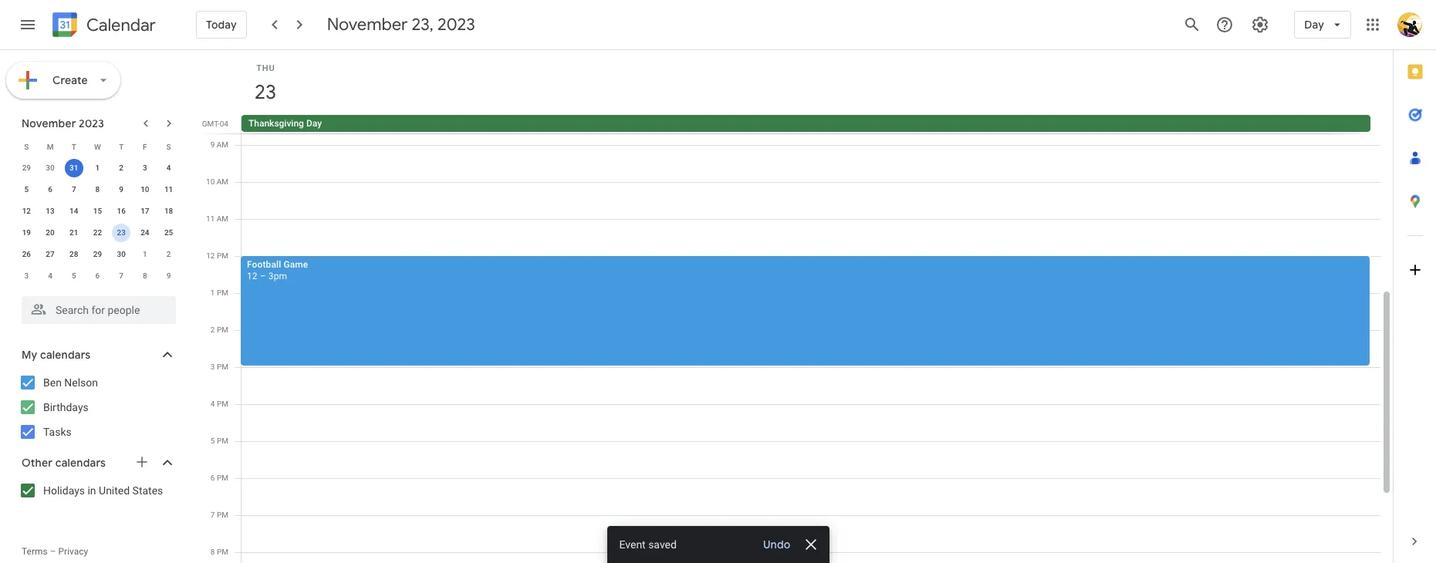 Task type: vqa. For each thing, say whether or not it's contained in the screenshot.


Task type: locate. For each thing, give the bounding box(es) containing it.
10 up 17
[[141, 185, 149, 194]]

2 s from the left
[[166, 142, 171, 151]]

1 horizontal spatial 23
[[254, 80, 276, 105]]

2 vertical spatial am
[[217, 215, 229, 223]]

am up 12 pm
[[217, 215, 229, 223]]

0 vertical spatial 2
[[119, 164, 124, 172]]

0 horizontal spatial 10
[[141, 185, 149, 194]]

1 horizontal spatial 30
[[117, 250, 126, 259]]

5 for "december 5" element
[[72, 272, 76, 280]]

1 horizontal spatial 7
[[119, 272, 124, 280]]

11 for 11 am
[[206, 215, 215, 223]]

row group
[[15, 158, 181, 287]]

3 down 26 'element'
[[24, 272, 29, 280]]

2 down 1 pm
[[211, 326, 215, 334]]

row down "15" element
[[15, 222, 181, 244]]

1 vertical spatial calendars
[[55, 456, 106, 470]]

2 horizontal spatial 5
[[211, 437, 215, 446]]

birthdays
[[43, 402, 89, 414]]

9 up 16
[[119, 185, 124, 194]]

11 inside the 23 "grid"
[[206, 215, 215, 223]]

0 horizontal spatial t
[[72, 142, 76, 151]]

30
[[46, 164, 55, 172], [117, 250, 126, 259]]

26
[[22, 250, 31, 259]]

9 inside the 23 "grid"
[[211, 141, 215, 149]]

3 row from the top
[[15, 179, 181, 201]]

0 horizontal spatial 12
[[22, 207, 31, 215]]

pm up 4 pm on the bottom
[[217, 363, 229, 371]]

t
[[72, 142, 76, 151], [119, 142, 124, 151]]

0 vertical spatial am
[[217, 141, 229, 149]]

1 vertical spatial 30
[[117, 250, 126, 259]]

4
[[167, 164, 171, 172], [48, 272, 52, 280], [211, 400, 215, 408]]

1 horizontal spatial 6
[[95, 272, 100, 280]]

october 29 element
[[17, 159, 36, 178]]

1 horizontal spatial day
[[1305, 18, 1325, 32]]

1
[[95, 164, 100, 172], [143, 250, 147, 259], [211, 289, 215, 297]]

day inside dropdown button
[[1305, 18, 1325, 32]]

2023 right "23,"
[[438, 14, 476, 36]]

29
[[22, 164, 31, 172], [93, 250, 102, 259]]

31 cell
[[62, 158, 86, 179]]

0 vertical spatial 30
[[46, 164, 55, 172]]

2
[[119, 164, 124, 172], [167, 250, 171, 259], [211, 326, 215, 334]]

5 down october 29 element
[[24, 185, 29, 194]]

1 down w
[[95, 164, 100, 172]]

pm for 4 pm
[[217, 400, 229, 408]]

pm
[[217, 252, 229, 260], [217, 289, 229, 297], [217, 326, 229, 334], [217, 363, 229, 371], [217, 400, 229, 408], [217, 437, 229, 446], [217, 474, 229, 483], [217, 511, 229, 520], [217, 548, 229, 557]]

1 horizontal spatial t
[[119, 142, 124, 151]]

1 down 24 element
[[143, 250, 147, 259]]

2 vertical spatial 7
[[211, 511, 215, 520]]

day
[[1305, 18, 1325, 32], [306, 118, 322, 129]]

16
[[117, 207, 126, 215]]

add other calendars image
[[134, 455, 150, 470]]

pm down the 3 pm
[[217, 400, 229, 408]]

0 vertical spatial calendars
[[40, 348, 91, 362]]

ben
[[43, 377, 62, 389]]

19 element
[[17, 224, 36, 242]]

30 down '23' element
[[117, 250, 126, 259]]

november for november 2023
[[22, 117, 76, 130]]

23 down 16 element
[[117, 229, 126, 237]]

december 9 element
[[160, 267, 178, 286]]

pm for 7 pm
[[217, 511, 229, 520]]

3 am from the top
[[217, 215, 229, 223]]

row containing 3
[[15, 266, 181, 287]]

8 down december 1 element
[[143, 272, 147, 280]]

1 vertical spatial am
[[217, 178, 229, 186]]

1 vertical spatial 6
[[95, 272, 100, 280]]

2 for 2 pm
[[211, 326, 215, 334]]

0 vertical spatial –
[[260, 271, 266, 282]]

1 s from the left
[[24, 142, 29, 151]]

2 up 16
[[119, 164, 124, 172]]

23,
[[412, 14, 434, 36]]

row up 31
[[15, 136, 181, 158]]

25
[[164, 229, 173, 237]]

6 row from the top
[[15, 244, 181, 266]]

1 horizontal spatial –
[[260, 271, 266, 282]]

day right thanksgiving
[[306, 118, 322, 129]]

1 t from the left
[[72, 142, 76, 151]]

0 horizontal spatial 8
[[95, 185, 100, 194]]

0 vertical spatial 29
[[22, 164, 31, 172]]

15
[[93, 207, 102, 215]]

2 vertical spatial 5
[[211, 437, 215, 446]]

5 row from the top
[[15, 222, 181, 244]]

21
[[70, 229, 78, 237]]

23 inside '23' element
[[117, 229, 126, 237]]

27
[[46, 250, 55, 259]]

pm down 5 pm
[[217, 474, 229, 483]]

0 vertical spatial 9
[[211, 141, 215, 149]]

s up october 29 element
[[24, 142, 29, 151]]

1 horizontal spatial 8
[[143, 272, 147, 280]]

24 element
[[136, 224, 154, 242]]

14
[[70, 207, 78, 215]]

november 2023 grid
[[15, 136, 181, 287]]

2 inside "grid"
[[211, 326, 215, 334]]

0 vertical spatial 5
[[24, 185, 29, 194]]

pm for 5 pm
[[217, 437, 229, 446]]

– down football
[[260, 271, 266, 282]]

9 am
[[211, 141, 229, 149]]

1 vertical spatial day
[[306, 118, 322, 129]]

11 up the 18
[[164, 185, 173, 194]]

1 vertical spatial 11
[[206, 215, 215, 223]]

12 down the 11 am
[[206, 252, 215, 260]]

11
[[164, 185, 173, 194], [206, 215, 215, 223]]

11 am
[[206, 215, 229, 223]]

row containing 12
[[15, 201, 181, 222]]

1 horizontal spatial 12
[[206, 252, 215, 260]]

december 8 element
[[136, 267, 154, 286]]

october 31, today element
[[65, 159, 83, 178]]

am
[[217, 141, 229, 149], [217, 178, 229, 186], [217, 215, 229, 223]]

1 vertical spatial 5
[[72, 272, 76, 280]]

1 vertical spatial 2
[[167, 250, 171, 259]]

november left "23,"
[[327, 14, 408, 36]]

3pm
[[269, 271, 287, 282]]

–
[[260, 271, 266, 282], [50, 547, 56, 557]]

12 down football
[[247, 271, 258, 282]]

thanksgiving day
[[249, 118, 322, 129]]

undo button
[[757, 537, 797, 553]]

row up december 6 'element'
[[15, 244, 181, 266]]

thanksgiving day button
[[242, 115, 1371, 132]]

12
[[22, 207, 31, 215], [206, 252, 215, 260], [247, 271, 258, 282]]

4 up 11 "element"
[[167, 164, 171, 172]]

s right 'f'
[[166, 142, 171, 151]]

october 30 element
[[41, 159, 59, 178]]

0 vertical spatial 6
[[48, 185, 52, 194]]

my calendars button
[[3, 343, 191, 368]]

6 inside the 23 "grid"
[[211, 474, 215, 483]]

0 vertical spatial november
[[327, 14, 408, 36]]

calendars up "ben nelson"
[[40, 348, 91, 362]]

3 inside "grid"
[[211, 363, 215, 371]]

0 horizontal spatial 5
[[24, 185, 29, 194]]

1 horizontal spatial s
[[166, 142, 171, 151]]

0 horizontal spatial 3
[[24, 272, 29, 280]]

2 horizontal spatial 2
[[211, 326, 215, 334]]

0 horizontal spatial november
[[22, 117, 76, 130]]

5 inside the 23 "grid"
[[211, 437, 215, 446]]

0 vertical spatial 11
[[164, 185, 173, 194]]

4 inside the 23 "grid"
[[211, 400, 215, 408]]

8
[[95, 185, 100, 194], [143, 272, 147, 280], [211, 548, 215, 557]]

0 horizontal spatial s
[[24, 142, 29, 151]]

row up the 22 on the left
[[15, 201, 181, 222]]

m
[[47, 142, 54, 151]]

row containing 29
[[15, 158, 181, 179]]

30 down m
[[46, 164, 55, 172]]

2 horizontal spatial 7
[[211, 511, 215, 520]]

calendars
[[40, 348, 91, 362], [55, 456, 106, 470]]

7 row from the top
[[15, 266, 181, 287]]

1 horizontal spatial 29
[[93, 250, 102, 259]]

22
[[93, 229, 102, 237]]

4 for 4 pm
[[211, 400, 215, 408]]

1 vertical spatial 1
[[143, 250, 147, 259]]

pm down 1 pm
[[217, 326, 229, 334]]

29 inside october 29 element
[[22, 164, 31, 172]]

9 down december 2 element
[[167, 272, 171, 280]]

am down 04
[[217, 141, 229, 149]]

15 element
[[88, 202, 107, 221]]

1 vertical spatial 2023
[[79, 117, 104, 130]]

1 horizontal spatial 5
[[72, 272, 76, 280]]

1 vertical spatial –
[[50, 547, 56, 557]]

0 horizontal spatial 2023
[[79, 117, 104, 130]]

0 horizontal spatial 9
[[119, 185, 124, 194]]

5 up 6 pm
[[211, 437, 215, 446]]

5
[[24, 185, 29, 194], [72, 272, 76, 280], [211, 437, 215, 446]]

04
[[220, 120, 229, 128]]

6 down october 30 element
[[48, 185, 52, 194]]

7 for december 7 element
[[119, 272, 124, 280]]

6 pm from the top
[[217, 437, 229, 446]]

tasks
[[43, 426, 72, 439]]

football game 12 – 3pm
[[247, 259, 308, 282]]

november
[[327, 14, 408, 36], [22, 117, 76, 130]]

4 row from the top
[[15, 201, 181, 222]]

2 horizontal spatial 4
[[211, 400, 215, 408]]

2 horizontal spatial 12
[[247, 271, 258, 282]]

1 vertical spatial 8
[[143, 272, 147, 280]]

4 down the 3 pm
[[211, 400, 215, 408]]

1 vertical spatial 4
[[48, 272, 52, 280]]

december 7 element
[[112, 267, 131, 286]]

2 pm from the top
[[217, 289, 229, 297]]

2 vertical spatial 3
[[211, 363, 215, 371]]

2023 up w
[[79, 117, 104, 130]]

None search field
[[0, 290, 191, 324]]

row group containing 29
[[15, 158, 181, 287]]

3 pm from the top
[[217, 326, 229, 334]]

create button
[[6, 62, 120, 99]]

20
[[46, 229, 55, 237]]

gmt-04
[[202, 120, 229, 128]]

10 for 10 am
[[206, 178, 215, 186]]

6 for 6 pm
[[211, 474, 215, 483]]

2 horizontal spatial 8
[[211, 548, 215, 557]]

7 down october 31, today element
[[72, 185, 76, 194]]

1 for 1 pm
[[211, 289, 215, 297]]

tab list
[[1395, 50, 1437, 520]]

6
[[48, 185, 52, 194], [95, 272, 100, 280], [211, 474, 215, 483]]

terms link
[[22, 547, 48, 557]]

1 vertical spatial 3
[[24, 272, 29, 280]]

0 horizontal spatial 23
[[117, 229, 126, 237]]

10
[[206, 178, 215, 186], [141, 185, 149, 194]]

11 inside "element"
[[164, 185, 173, 194]]

2 horizontal spatial 1
[[211, 289, 215, 297]]

0 vertical spatial 12
[[22, 207, 31, 215]]

2 horizontal spatial 6
[[211, 474, 215, 483]]

2 vertical spatial 2
[[211, 326, 215, 334]]

10 inside the 23 "grid"
[[206, 178, 215, 186]]

28 element
[[65, 246, 83, 264]]

2 row from the top
[[15, 158, 181, 179]]

7 for 7 pm
[[211, 511, 215, 520]]

9 pm from the top
[[217, 548, 229, 557]]

4 pm from the top
[[217, 363, 229, 371]]

0 horizontal spatial 29
[[22, 164, 31, 172]]

11 down 10 am
[[206, 215, 215, 223]]

8 down "7 pm"
[[211, 548, 215, 557]]

settings menu image
[[1252, 15, 1270, 34]]

2 vertical spatial 1
[[211, 289, 215, 297]]

gmt-
[[202, 120, 220, 128]]

12 pm
[[206, 252, 229, 260]]

8 inside the 23 "grid"
[[211, 548, 215, 557]]

14 element
[[65, 202, 83, 221]]

1 horizontal spatial 2023
[[438, 14, 476, 36]]

1 vertical spatial november
[[22, 117, 76, 130]]

18 element
[[160, 202, 178, 221]]

6 inside 'element'
[[95, 272, 100, 280]]

pm down "7 pm"
[[217, 548, 229, 557]]

2 vertical spatial 4
[[211, 400, 215, 408]]

3 up 4 pm on the bottom
[[211, 363, 215, 371]]

day right 'settings menu' image
[[1305, 18, 1325, 32]]

31
[[70, 164, 78, 172]]

23
[[254, 80, 276, 105], [117, 229, 126, 237]]

0 horizontal spatial 4
[[48, 272, 52, 280]]

thursday, november 23 element
[[248, 75, 283, 110]]

row
[[15, 136, 181, 158], [15, 158, 181, 179], [15, 179, 181, 201], [15, 201, 181, 222], [15, 222, 181, 244], [15, 244, 181, 266], [15, 266, 181, 287]]

1 vertical spatial 29
[[93, 250, 102, 259]]

december 2 element
[[160, 246, 178, 264]]

29 left october 30 element
[[22, 164, 31, 172]]

pm up the "2 pm"
[[217, 289, 229, 297]]

12 inside november 2023 grid
[[22, 207, 31, 215]]

9
[[211, 141, 215, 149], [119, 185, 124, 194], [167, 272, 171, 280]]

5 down "28" element
[[72, 272, 76, 280]]

s
[[24, 142, 29, 151], [166, 142, 171, 151]]

1 vertical spatial 23
[[117, 229, 126, 237]]

0 vertical spatial 23
[[254, 80, 276, 105]]

2 am from the top
[[217, 178, 229, 186]]

6 pm
[[211, 474, 229, 483]]

other calendars button
[[3, 451, 191, 476]]

my calendars
[[22, 348, 91, 362]]

0 horizontal spatial day
[[306, 118, 322, 129]]

1 horizontal spatial 1
[[143, 250, 147, 259]]

6 down the 29 element
[[95, 272, 100, 280]]

11 for 11
[[164, 185, 173, 194]]

1 horizontal spatial 10
[[206, 178, 215, 186]]

november up m
[[22, 117, 76, 130]]

0 vertical spatial 3
[[143, 164, 147, 172]]

0 vertical spatial 2023
[[438, 14, 476, 36]]

10 up the 11 am
[[206, 178, 215, 186]]

2 horizontal spatial 9
[[211, 141, 215, 149]]

7
[[72, 185, 76, 194], [119, 272, 124, 280], [211, 511, 215, 520]]

saved
[[649, 539, 677, 551]]

5 inside "december 5" element
[[72, 272, 76, 280]]

t left 'f'
[[119, 142, 124, 151]]

pm up 1 pm
[[217, 252, 229, 260]]

7 pm
[[211, 511, 229, 520]]

0 vertical spatial 8
[[95, 185, 100, 194]]

23 cell
[[110, 222, 133, 244]]

1 row from the top
[[15, 136, 181, 158]]

pm up the 8 pm
[[217, 511, 229, 520]]

7 inside the 23 "grid"
[[211, 511, 215, 520]]

1 inside the 23 "grid"
[[211, 289, 215, 297]]

29 inside the 29 element
[[93, 250, 102, 259]]

am down the 9 am
[[217, 178, 229, 186]]

1 horizontal spatial november
[[327, 14, 408, 36]]

row down w
[[15, 158, 181, 179]]

0 horizontal spatial 30
[[46, 164, 55, 172]]

6 down 5 pm
[[211, 474, 215, 483]]

1 horizontal spatial 2
[[167, 250, 171, 259]]

thu
[[257, 63, 275, 73]]

1 vertical spatial 7
[[119, 272, 124, 280]]

t up 31
[[72, 142, 76, 151]]

f
[[143, 142, 147, 151]]

9 for 9 am
[[211, 141, 215, 149]]

pm up 6 pm
[[217, 437, 229, 446]]

2023
[[438, 14, 476, 36], [79, 117, 104, 130]]

3 down 'f'
[[143, 164, 147, 172]]

29 down 22 element
[[93, 250, 102, 259]]

1 down 12 pm
[[211, 289, 215, 297]]

2 vertical spatial 12
[[247, 271, 258, 282]]

0 vertical spatial day
[[1305, 18, 1325, 32]]

terms – privacy
[[22, 547, 88, 557]]

w
[[94, 142, 101, 151]]

7 pm from the top
[[217, 474, 229, 483]]

1 pm from the top
[[217, 252, 229, 260]]

12 up 19
[[22, 207, 31, 215]]

3 pm
[[211, 363, 229, 371]]

4 down 27 element
[[48, 272, 52, 280]]

calendar element
[[49, 9, 156, 43]]

2 vertical spatial 9
[[167, 272, 171, 280]]

1 horizontal spatial 4
[[167, 164, 171, 172]]

nelson
[[64, 377, 98, 389]]

3
[[143, 164, 147, 172], [24, 272, 29, 280], [211, 363, 215, 371]]

create
[[53, 73, 88, 87]]

0 horizontal spatial 7
[[72, 185, 76, 194]]

9 down gmt-
[[211, 141, 215, 149]]

7 up the 8 pm
[[211, 511, 215, 520]]

calendar heading
[[83, 14, 156, 36]]

8 up 15
[[95, 185, 100, 194]]

0 horizontal spatial 1
[[95, 164, 100, 172]]

7 down 30 element
[[119, 272, 124, 280]]

1 horizontal spatial 9
[[167, 272, 171, 280]]

1 horizontal spatial 3
[[143, 164, 147, 172]]

1 vertical spatial 12
[[206, 252, 215, 260]]

8 pm from the top
[[217, 511, 229, 520]]

23 element
[[112, 224, 131, 242]]

1 horizontal spatial 11
[[206, 215, 215, 223]]

23 down thu
[[254, 80, 276, 105]]

5 pm from the top
[[217, 400, 229, 408]]

row down the 29 element
[[15, 266, 181, 287]]

2 down '25' element
[[167, 250, 171, 259]]

2 vertical spatial 6
[[211, 474, 215, 483]]

row up 15
[[15, 179, 181, 201]]

calendars up in
[[55, 456, 106, 470]]

december 3 element
[[17, 267, 36, 286]]

1 am from the top
[[217, 141, 229, 149]]

10 inside november 2023 grid
[[141, 185, 149, 194]]

20 element
[[41, 224, 59, 242]]

30 for october 30 element
[[46, 164, 55, 172]]

– right terms link
[[50, 547, 56, 557]]



Task type: describe. For each thing, give the bounding box(es) containing it.
22 element
[[88, 224, 107, 242]]

0 horizontal spatial 6
[[48, 185, 52, 194]]

21 element
[[65, 224, 83, 242]]

am for 9 am
[[217, 141, 229, 149]]

calendars for other calendars
[[55, 456, 106, 470]]

day button
[[1295, 6, 1352, 43]]

holidays
[[43, 485, 85, 497]]

29 for the 29 element
[[93, 250, 102, 259]]

0 vertical spatial 7
[[72, 185, 76, 194]]

2 for december 2 element
[[167, 250, 171, 259]]

undo
[[764, 538, 791, 552]]

5 pm
[[211, 437, 229, 446]]

thanksgiving
[[249, 118, 304, 129]]

1 vertical spatial 9
[[119, 185, 124, 194]]

my
[[22, 348, 37, 362]]

10 am
[[206, 178, 229, 186]]

0 horizontal spatial 2
[[119, 164, 124, 172]]

am for 10 am
[[217, 178, 229, 186]]

event
[[620, 539, 646, 551]]

23 grid
[[198, 50, 1394, 564]]

december 6 element
[[88, 267, 107, 286]]

26 element
[[17, 246, 36, 264]]

november 2023
[[22, 117, 104, 130]]

Search for people text field
[[31, 297, 167, 324]]

19
[[22, 229, 31, 237]]

10 for 10
[[141, 185, 149, 194]]

december 4 element
[[41, 267, 59, 286]]

calendar
[[86, 14, 156, 36]]

9 for december 9 element
[[167, 272, 171, 280]]

30 element
[[112, 246, 131, 264]]

13 element
[[41, 202, 59, 221]]

12 for 12 pm
[[206, 252, 215, 260]]

29 element
[[88, 246, 107, 264]]

game
[[284, 259, 308, 270]]

1 for december 1 element
[[143, 250, 147, 259]]

today button
[[196, 6, 247, 43]]

12 element
[[17, 202, 36, 221]]

calendars for my calendars
[[40, 348, 91, 362]]

privacy link
[[58, 547, 88, 557]]

27 element
[[41, 246, 59, 264]]

united
[[99, 485, 130, 497]]

17 element
[[136, 202, 154, 221]]

28
[[70, 250, 78, 259]]

24
[[141, 229, 149, 237]]

10 element
[[136, 181, 154, 199]]

ben nelson
[[43, 377, 98, 389]]

other calendars
[[22, 456, 106, 470]]

8 for 8 pm
[[211, 548, 215, 557]]

11 element
[[160, 181, 178, 199]]

pm for 6 pm
[[217, 474, 229, 483]]

my calendars list
[[3, 371, 191, 445]]

8 for december 8 element
[[143, 272, 147, 280]]

december 5 element
[[65, 267, 83, 286]]

16 element
[[112, 202, 131, 221]]

18
[[164, 207, 173, 215]]

2 t from the left
[[119, 142, 124, 151]]

pm for 3 pm
[[217, 363, 229, 371]]

4 for december 4 element
[[48, 272, 52, 280]]

football
[[247, 259, 281, 270]]

row containing 19
[[15, 222, 181, 244]]

event saved
[[620, 539, 677, 551]]

0 vertical spatial 4
[[167, 164, 171, 172]]

23 inside "grid"
[[254, 80, 276, 105]]

0 vertical spatial 1
[[95, 164, 100, 172]]

17
[[141, 207, 149, 215]]

6 for december 6 'element'
[[95, 272, 100, 280]]

other
[[22, 456, 53, 470]]

holidays in united states
[[43, 485, 163, 497]]

2 pm
[[211, 326, 229, 334]]

row containing s
[[15, 136, 181, 158]]

main drawer image
[[19, 15, 37, 34]]

in
[[88, 485, 96, 497]]

0 horizontal spatial –
[[50, 547, 56, 557]]

30 for 30 element
[[117, 250, 126, 259]]

pm for 2 pm
[[217, 326, 229, 334]]

12 for 12
[[22, 207, 31, 215]]

3 for 3 pm
[[211, 363, 215, 371]]

am for 11 am
[[217, 215, 229, 223]]

1 pm
[[211, 289, 229, 297]]

day inside button
[[306, 118, 322, 129]]

12 inside football game 12 – 3pm
[[247, 271, 258, 282]]

5 for 5 pm
[[211, 437, 215, 446]]

row containing 5
[[15, 179, 181, 201]]

pm for 8 pm
[[217, 548, 229, 557]]

pm for 12 pm
[[217, 252, 229, 260]]

8 pm
[[211, 548, 229, 557]]

states
[[133, 485, 163, 497]]

– inside football game 12 – 3pm
[[260, 271, 266, 282]]

november for november 23, 2023
[[327, 14, 408, 36]]

thu 23
[[254, 63, 276, 105]]

25 element
[[160, 224, 178, 242]]

thanksgiving day row
[[235, 115, 1394, 134]]

today
[[206, 18, 237, 32]]

privacy
[[58, 547, 88, 557]]

december 1 element
[[136, 246, 154, 264]]

pm for 1 pm
[[217, 289, 229, 297]]

29 for october 29 element
[[22, 164, 31, 172]]

november 23, 2023
[[327, 14, 476, 36]]

13
[[46, 207, 55, 215]]

3 for december 3 element
[[24, 272, 29, 280]]

row containing 26
[[15, 244, 181, 266]]

4 pm
[[211, 400, 229, 408]]

terms
[[22, 547, 48, 557]]



